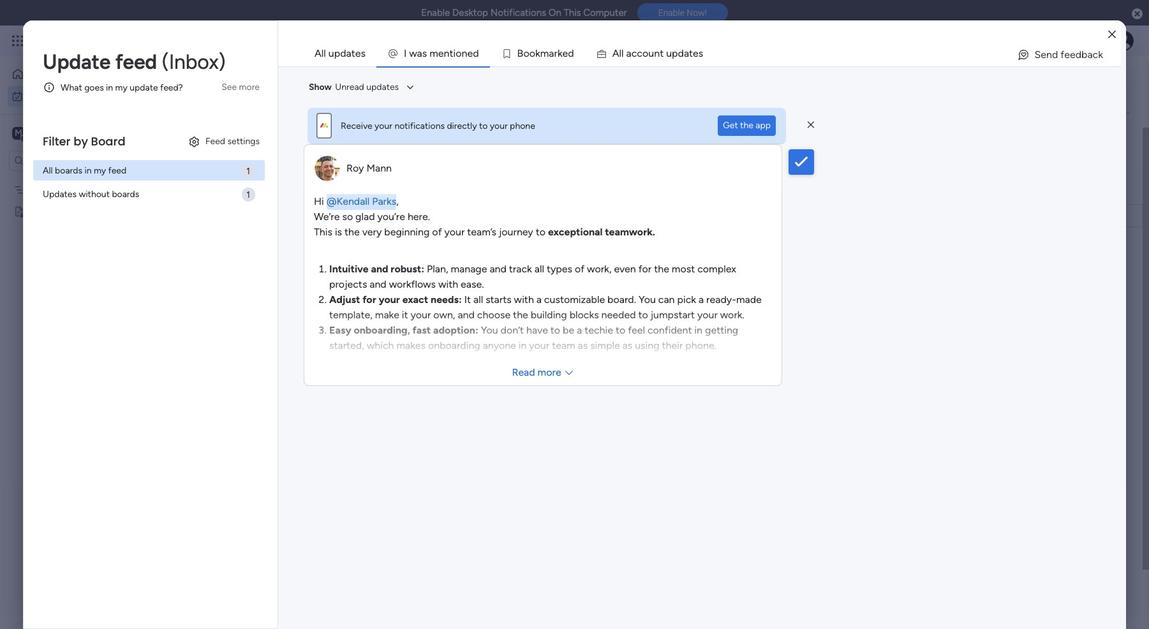 Task type: locate. For each thing, give the bounding box(es) containing it.
my for my work
[[191, 74, 221, 103]]

m for a
[[540, 47, 549, 59]]

0 horizontal spatial of
[[432, 226, 442, 238]]

for
[[639, 263, 652, 275], [363, 294, 376, 306]]

my left update at top left
[[115, 82, 128, 93]]

hide done items
[[336, 132, 402, 143]]

1 for all boards in my feed
[[247, 166, 250, 177]]

hide
[[336, 132, 355, 143]]

0 inside next week / 0 items
[[285, 349, 291, 360]]

the right is
[[345, 226, 360, 238]]

update
[[130, 82, 158, 93]]

read more
[[512, 366, 561, 378]]

2 horizontal spatial d
[[678, 47, 684, 59]]

1 u from the left
[[649, 47, 654, 59]]

here.
[[408, 211, 430, 223]]

your left team's
[[445, 226, 465, 238]]

o left p on the right
[[643, 47, 649, 59]]

Search in workspace field
[[27, 153, 107, 168]]

1 n from the left
[[444, 47, 450, 59]]

0 vertical spatial you
[[639, 294, 656, 306]]

onboarding
[[428, 340, 480, 352]]

phone.
[[686, 340, 717, 352]]

done
[[357, 132, 378, 143]]

1 m from the left
[[430, 47, 438, 59]]

2 m from the left
[[540, 47, 549, 59]]

feel
[[628, 324, 645, 336]]

a right p on the right
[[684, 47, 689, 59]]

e right the r
[[563, 47, 568, 59]]

1 horizontal spatial d
[[568, 47, 574, 59]]

i
[[404, 47, 407, 59]]

lottie animation element
[[0, 500, 163, 629]]

o left the r
[[524, 47, 530, 59]]

read more button
[[304, 360, 782, 386]]

my left work
[[28, 90, 40, 101]]

tab list containing all updates
[[304, 41, 1121, 66]]

0 vertical spatial of
[[432, 226, 442, 238]]

a
[[613, 47, 619, 59]]

0 vertical spatial all
[[315, 47, 326, 59]]

items up without a date /
[[264, 395, 286, 406]]

c
[[632, 47, 637, 59], [637, 47, 643, 59]]

read
[[512, 366, 535, 378]]

/
[[279, 184, 285, 200], [274, 299, 280, 315], [276, 345, 282, 361], [304, 437, 310, 453]]

1 horizontal spatial with
[[514, 294, 534, 306]]

0 horizontal spatial s
[[422, 47, 427, 59]]

0 vertical spatial with
[[438, 278, 458, 290]]

boards right without
[[112, 189, 139, 199]]

phone
[[510, 120, 535, 131]]

r
[[554, 47, 558, 59]]

dates
[[243, 184, 276, 200]]

with up needs:
[[438, 278, 458, 290]]

the
[[740, 120, 754, 131], [345, 226, 360, 238], [654, 263, 669, 275], [513, 309, 528, 321]]

0 horizontal spatial m
[[430, 47, 438, 59]]

the left most
[[654, 263, 669, 275]]

most
[[672, 263, 695, 275]]

without
[[79, 189, 110, 199]]

more for read more
[[538, 366, 561, 378]]

1 c from the left
[[632, 47, 637, 59]]

feed down the board
[[108, 165, 127, 176]]

1 vertical spatial week
[[243, 345, 273, 361]]

week up next week / 0 items
[[241, 299, 271, 315]]

needed
[[602, 309, 636, 321]]

all inside plan, manage and track all types of work, even for the most complex projects and workflows with ease.
[[535, 263, 544, 275]]

my work
[[191, 74, 277, 103]]

0 vertical spatial updates
[[329, 47, 366, 59]]

all up show
[[315, 47, 326, 59]]

items inside this week / 0 items
[[291, 303, 313, 314]]

to
[[479, 120, 488, 131], [536, 226, 546, 238], [639, 309, 648, 321], [551, 324, 560, 336], [616, 324, 626, 336]]

show unread updates
[[309, 82, 399, 93]]

all inside 'tab list'
[[315, 47, 326, 59]]

even
[[614, 263, 636, 275]]

o down desktop
[[456, 47, 462, 59]]

past dates / 1 item
[[215, 184, 312, 200]]

enable desktop notifications on this computer
[[421, 7, 627, 19]]

e right p on the right
[[693, 47, 699, 59]]

what goes in my update feed?
[[61, 82, 183, 93]]

all for all boards in my feed
[[43, 165, 53, 176]]

0 items up this week / 0 items
[[263, 257, 293, 268]]

0 horizontal spatial updates
[[329, 47, 366, 59]]

t right p on the right
[[689, 47, 693, 59]]

week right next
[[243, 345, 273, 361]]

0 horizontal spatial n
[[444, 47, 450, 59]]

1 horizontal spatial k
[[558, 47, 563, 59]]

more right read
[[538, 366, 561, 378]]

t right the w
[[450, 47, 454, 59]]

2 t from the left
[[660, 47, 664, 59]]

journey
[[499, 226, 533, 238]]

of right beginning at the top left
[[432, 226, 442, 238]]

1 vertical spatial all
[[474, 294, 483, 306]]

/ for this week /
[[274, 299, 280, 315]]

updates up unread
[[329, 47, 366, 59]]

None search field
[[188, 128, 308, 148]]

0 horizontal spatial t
[[450, 47, 454, 59]]

1 horizontal spatial m
[[540, 47, 549, 59]]

of inside plan, manage and track all types of work, even for the most complex projects and workflows with ease.
[[575, 263, 585, 275]]

b
[[517, 47, 524, 59]]

1 horizontal spatial more
[[538, 366, 561, 378]]

feed up update at top left
[[115, 50, 157, 74]]

1 d from the left
[[473, 47, 479, 59]]

to right journey
[[536, 226, 546, 238]]

d right the r
[[568, 47, 574, 59]]

1 vertical spatial all
[[43, 165, 53, 176]]

l down computer
[[619, 47, 622, 59]]

1 vertical spatial my
[[94, 165, 106, 176]]

you down choose
[[481, 324, 498, 336]]

manage
[[451, 263, 487, 275]]

m left the r
[[540, 47, 549, 59]]

0 vertical spatial all
[[535, 263, 544, 275]]

u left p on the right
[[649, 47, 654, 59]]

with inside plan, manage and track all types of work, even for the most complex projects and workflows with ease.
[[438, 278, 458, 290]]

@kendall
[[327, 195, 370, 207]]

1 horizontal spatial as
[[623, 340, 633, 352]]

my for my work
[[28, 90, 40, 101]]

next week / 0 items
[[215, 345, 315, 361]]

with down plan, manage and track all types of work, even for the most complex projects and workflows with ease.
[[514, 294, 534, 306]]

the inside it all starts with a customizable board. you can pick a ready-made template, make it your own, and choose the building blocks needed to jumpstart your work.
[[513, 309, 528, 321]]

d down enable now!
[[678, 47, 684, 59]]

your down have
[[529, 340, 550, 352]]

m left i
[[430, 47, 438, 59]]

0 horizontal spatial more
[[239, 82, 260, 93]]

1 horizontal spatial enable
[[658, 8, 685, 18]]

1 vertical spatial of
[[575, 263, 585, 275]]

0 down this week / 0 items
[[285, 349, 291, 360]]

enable left desktop
[[421, 7, 450, 19]]

in
[[106, 82, 113, 93], [85, 165, 92, 176], [695, 324, 703, 336], [519, 340, 527, 352]]

the inside plan, manage and track all types of work, even for the most complex projects and workflows with ease.
[[654, 263, 669, 275]]

n
[[444, 47, 450, 59], [462, 47, 468, 59], [654, 47, 660, 59]]

1 right past
[[247, 190, 250, 200]]

1 vertical spatial this
[[314, 226, 333, 238]]

more right the see
[[239, 82, 260, 93]]

makes
[[397, 340, 426, 352]]

more inside button
[[239, 82, 260, 93]]

track
[[509, 263, 532, 275]]

s right the w
[[422, 47, 427, 59]]

my left the see
[[191, 74, 221, 103]]

you're
[[378, 211, 405, 223]]

0 vertical spatial week
[[241, 299, 271, 315]]

0 horizontal spatial all
[[43, 165, 53, 176]]

n left i
[[444, 47, 450, 59]]

option
[[0, 178, 163, 181]]

0 horizontal spatial my
[[28, 90, 40, 101]]

1 vertical spatial updates
[[367, 82, 399, 93]]

with inside it all starts with a customizable board. you can pick a ready-made template, make it your own, and choose the building blocks needed to jumpstart your work.
[[514, 294, 534, 306]]

updates
[[329, 47, 366, 59], [367, 82, 399, 93]]

dapulse close image
[[1132, 8, 1143, 20]]

all right it
[[474, 294, 483, 306]]

1 horizontal spatial n
[[462, 47, 468, 59]]

1 horizontal spatial my
[[115, 82, 128, 93]]

as right the team
[[578, 340, 588, 352]]

the inside hi @kendall parks , we're so glad you're here. this is the very beginning of your team's journey to exceptional teamwork.
[[345, 226, 360, 238]]

and down it
[[458, 309, 475, 321]]

all updates
[[315, 47, 366, 59]]

show
[[309, 82, 332, 93]]

o
[[456, 47, 462, 59], [524, 47, 530, 59], [530, 47, 535, 59], [643, 47, 649, 59]]

1 inside past dates / 1 item
[[288, 188, 292, 199]]

3 d from the left
[[678, 47, 684, 59]]

enable
[[421, 7, 450, 19], [658, 8, 685, 18]]

e right i
[[468, 47, 473, 59]]

2 e from the left
[[468, 47, 473, 59]]

main
[[29, 127, 52, 139]]

building
[[531, 309, 567, 321]]

feed
[[115, 50, 157, 74], [108, 165, 127, 176]]

more inside button
[[538, 366, 561, 378]]

in down don't
[[519, 340, 527, 352]]

a right be
[[577, 324, 582, 336]]

enable now! button
[[637, 3, 728, 22]]

the right get
[[740, 120, 754, 131]]

1 vertical spatial boards
[[112, 189, 139, 199]]

apps image
[[1010, 34, 1023, 47]]

0 vertical spatial more
[[239, 82, 260, 93]]

exact
[[403, 294, 428, 306]]

items
[[380, 132, 402, 143], [271, 257, 293, 268], [291, 303, 313, 314], [293, 349, 315, 360], [264, 395, 286, 406]]

1 for updates without boards
[[247, 190, 250, 200]]

exceptional
[[548, 226, 603, 238]]

1 e from the left
[[438, 47, 444, 59]]

l right a
[[622, 47, 624, 59]]

marketing plan list box
[[0, 176, 163, 394]]

0 vertical spatial boards
[[55, 165, 82, 176]]

n left p on the right
[[654, 47, 660, 59]]

without a date /
[[215, 437, 313, 453]]

to left be
[[551, 324, 560, 336]]

0 horizontal spatial with
[[438, 278, 458, 290]]

1 k from the left
[[535, 47, 540, 59]]

1 horizontal spatial all
[[315, 47, 326, 59]]

2 horizontal spatial t
[[689, 47, 693, 59]]

as down feel
[[623, 340, 633, 352]]

update
[[43, 50, 111, 74]]

template,
[[329, 309, 373, 321]]

0 horizontal spatial u
[[649, 47, 654, 59]]

updates right unread
[[367, 82, 399, 93]]

enable inside button
[[658, 8, 685, 18]]

for inside plan, manage and track all types of work, even for the most complex projects and workflows with ease.
[[639, 263, 652, 275]]

a right i
[[417, 47, 422, 59]]

by
[[74, 133, 88, 149]]

0 vertical spatial for
[[639, 263, 652, 275]]

d right i
[[473, 47, 479, 59]]

enable for enable desktop notifications on this computer
[[421, 7, 450, 19]]

1 horizontal spatial all
[[535, 263, 544, 275]]

a right a
[[626, 47, 632, 59]]

enable left the now! on the right top
[[658, 8, 685, 18]]

get the app button
[[718, 116, 776, 136]]

team
[[552, 340, 576, 352]]

the inside get the app button
[[740, 120, 754, 131]]

my inside 'button'
[[28, 90, 40, 101]]

1 left item
[[288, 188, 292, 199]]

0 horizontal spatial for
[[363, 294, 376, 306]]

your left phone
[[490, 120, 508, 131]]

kendall parks image
[[1114, 31, 1134, 51]]

your inside "you don't have to be a techie to feel confident in getting started, which makes onboarding anyone in your team as simple as using their phone."
[[529, 340, 550, 352]]

0 horizontal spatial you
[[481, 324, 498, 336]]

0 items up without a date /
[[256, 395, 286, 406]]

d
[[473, 47, 479, 59], [568, 47, 574, 59], [678, 47, 684, 59]]

0 inside this week / 0 items
[[283, 303, 289, 314]]

and left robust:
[[371, 263, 388, 275]]

to up feel
[[639, 309, 648, 321]]

e left i
[[438, 47, 444, 59]]

of inside hi @kendall parks , we're so glad you're here. this is the very beginning of your team's journey to exceptional teamwork.
[[432, 226, 442, 238]]

this right on
[[564, 7, 581, 19]]

1 horizontal spatial for
[[639, 263, 652, 275]]

0 horizontal spatial my
[[94, 165, 106, 176]]

1 horizontal spatial u
[[666, 47, 672, 59]]

t
[[450, 47, 454, 59], [660, 47, 664, 59], [689, 47, 693, 59]]

2 d from the left
[[568, 47, 574, 59]]

2 horizontal spatial n
[[654, 47, 660, 59]]

1 horizontal spatial boards
[[112, 189, 139, 199]]

settings
[[228, 136, 260, 147]]

work,
[[587, 263, 612, 275]]

n right i
[[462, 47, 468, 59]]

choose
[[477, 309, 511, 321]]

0 horizontal spatial all
[[474, 294, 483, 306]]

tab list
[[304, 41, 1121, 66]]

select product image
[[11, 34, 24, 47]]

2 as from the left
[[623, 340, 633, 352]]

my work button
[[8, 86, 137, 106]]

1 vertical spatial you
[[481, 324, 498, 336]]

/ left item
[[279, 184, 285, 200]]

this inside hi @kendall parks , we're so glad you're here. this is the very beginning of your team's journey to exceptional teamwork.
[[314, 226, 333, 238]]

all right track
[[535, 263, 544, 275]]

1 vertical spatial with
[[514, 294, 534, 306]]

2 horizontal spatial this
[[564, 7, 581, 19]]

1 horizontal spatial my
[[191, 74, 221, 103]]

0 vertical spatial my
[[115, 82, 128, 93]]

3 e from the left
[[563, 47, 568, 59]]

workspace
[[54, 127, 105, 139]]

intuitive
[[329, 263, 369, 275]]

goes
[[84, 82, 104, 93]]

all up marketing
[[43, 165, 53, 176]]

week for next
[[243, 345, 273, 361]]

2 vertical spatial this
[[215, 299, 238, 315]]

1 horizontal spatial this
[[314, 226, 333, 238]]

0 horizontal spatial enable
[[421, 7, 450, 19]]

a up building
[[537, 294, 542, 306]]

of left "work,"
[[575, 263, 585, 275]]

items left adjust
[[291, 303, 313, 314]]

for right even
[[639, 263, 652, 275]]

0 horizontal spatial as
[[578, 340, 588, 352]]

your up the hide done items
[[375, 120, 393, 131]]

this up next
[[215, 299, 238, 315]]

s right p on the right
[[699, 47, 704, 59]]

the up don't
[[513, 309, 528, 321]]

main workspace
[[29, 127, 105, 139]]

w
[[409, 47, 417, 59]]

1 horizontal spatial s
[[699, 47, 704, 59]]

your down ready-
[[698, 309, 718, 321]]

this left is
[[314, 226, 333, 238]]

1 up dates
[[247, 166, 250, 177]]

0 horizontal spatial k
[[535, 47, 540, 59]]

make
[[375, 309, 399, 321]]

t left p on the right
[[660, 47, 664, 59]]

to inside it all starts with a customizable board. you can pick a ready-made template, make it your own, and choose the building blocks needed to jumpstart your work.
[[639, 309, 648, 321]]

0 up this week / 0 items
[[263, 257, 269, 268]]

(inbox)
[[162, 50, 226, 74]]

0 up without a date /
[[256, 395, 261, 406]]

1 horizontal spatial you
[[639, 294, 656, 306]]

1 horizontal spatial of
[[575, 263, 585, 275]]

2 u from the left
[[666, 47, 672, 59]]

you left can
[[639, 294, 656, 306]]

1 horizontal spatial t
[[660, 47, 664, 59]]

0 horizontal spatial d
[[473, 47, 479, 59]]

0 up next week / 0 items
[[283, 303, 289, 314]]

1 vertical spatial more
[[538, 366, 561, 378]]

/ up next week / 0 items
[[274, 299, 280, 315]]

for up make
[[363, 294, 376, 306]]

items left started,
[[293, 349, 315, 360]]

my
[[191, 74, 221, 103], [28, 90, 40, 101]]

u down enable now!
[[666, 47, 672, 59]]



Task type: describe. For each thing, give the bounding box(es) containing it.
2 o from the left
[[524, 47, 530, 59]]

plan
[[72, 184, 89, 195]]

dapulse x slim image
[[808, 119, 814, 131]]

to down needed
[[616, 324, 626, 336]]

more for see more
[[239, 82, 260, 93]]

see more button
[[217, 77, 265, 98]]

intuitive and robust:
[[329, 263, 424, 275]]

1 s from the left
[[422, 47, 427, 59]]

customize
[[428, 132, 471, 143]]

my for update
[[115, 82, 128, 93]]

1 vertical spatial 0 items
[[256, 395, 286, 406]]

2 l from the left
[[622, 47, 624, 59]]

2 k from the left
[[558, 47, 563, 59]]

close image
[[1109, 30, 1116, 39]]

mann
[[367, 162, 392, 174]]

d for i w a s m e n t i o n e d
[[473, 47, 479, 59]]

needs:
[[431, 294, 462, 306]]

starts
[[486, 294, 512, 306]]

updates
[[43, 189, 77, 199]]

hi
[[314, 195, 324, 207]]

complex
[[698, 263, 737, 275]]

1 vertical spatial for
[[363, 294, 376, 306]]

in right goes
[[106, 82, 113, 93]]

my work
[[28, 90, 62, 101]]

it
[[402, 309, 408, 321]]

4 e from the left
[[693, 47, 699, 59]]

week for this
[[241, 299, 271, 315]]

we're
[[314, 211, 340, 223]]

teamwork.
[[605, 226, 655, 238]]

2 c from the left
[[637, 47, 643, 59]]

you inside it all starts with a customizable board. you can pick a ready-made template, make it your own, and choose the building blocks needed to jumpstart your work.
[[639, 294, 656, 306]]

all for all updates
[[315, 47, 326, 59]]

2 s from the left
[[699, 47, 704, 59]]

computer
[[584, 7, 627, 19]]

jumpstart
[[651, 309, 695, 321]]

1 vertical spatial feed
[[108, 165, 127, 176]]

all inside it all starts with a customizable board. you can pick a ready-made template, make it your own, and choose the building blocks needed to jumpstart your work.
[[474, 294, 483, 306]]

workspace selection element
[[12, 125, 107, 142]]

send feedback button
[[1012, 45, 1109, 65]]

/ for next week /
[[276, 345, 282, 361]]

customize button
[[407, 128, 476, 148]]

to right directly on the top of the page
[[479, 120, 488, 131]]

2 n from the left
[[462, 47, 468, 59]]

feed settings
[[206, 136, 260, 147]]

marketing
[[30, 184, 70, 195]]

parks
[[372, 195, 397, 207]]

i w a s m e n t i o n e d
[[404, 47, 479, 59]]

workspace image
[[12, 126, 25, 140]]

onboarding,
[[354, 324, 410, 336]]

marketing plan
[[30, 184, 89, 195]]

in up the plan
[[85, 165, 92, 176]]

i
[[454, 47, 456, 59]]

0 vertical spatial feed
[[115, 50, 157, 74]]

your up 'fast'
[[411, 309, 431, 321]]

you inside "you don't have to be a techie to feel confident in getting started, which makes onboarding anyone in your team as simple as using their phone."
[[481, 324, 498, 336]]

Filter dashboard by text search field
[[188, 128, 308, 148]]

confident
[[648, 324, 692, 336]]

and down intuitive and robust:
[[370, 278, 387, 290]]

work.
[[720, 309, 745, 321]]

in up phone.
[[695, 324, 703, 336]]

glad
[[356, 211, 375, 223]]

techie
[[585, 324, 613, 336]]

a inside "you don't have to be a techie to feel confident in getting started, which makes onboarding anyone in your team as simple as using their phone."
[[577, 324, 582, 336]]

private board image
[[13, 205, 26, 217]]

ease.
[[461, 278, 484, 290]]

on
[[549, 7, 562, 19]]

,
[[397, 195, 399, 207]]

1 as from the left
[[578, 340, 588, 352]]

very
[[362, 226, 382, 238]]

adjust for your exact needs:
[[329, 294, 462, 306]]

items right done
[[380, 132, 402, 143]]

a right b
[[549, 47, 554, 59]]

1 o from the left
[[456, 47, 462, 59]]

desktop
[[453, 7, 488, 19]]

update feed (inbox)
[[43, 50, 226, 74]]

/ for past dates /
[[279, 184, 285, 200]]

and inside it all starts with a customizable board. you can pick a ready-made template, make it your own, and choose the building blocks needed to jumpstart your work.
[[458, 309, 475, 321]]

enable for enable now!
[[658, 8, 685, 18]]

0 horizontal spatial boards
[[55, 165, 82, 176]]

so
[[342, 211, 353, 223]]

4 o from the left
[[643, 47, 649, 59]]

all updates link
[[304, 41, 376, 66]]

can
[[659, 294, 675, 306]]

easy
[[329, 324, 351, 336]]

items inside next week / 0 items
[[293, 349, 315, 360]]

a left date
[[263, 437, 271, 453]]

my for feed
[[94, 165, 106, 176]]

1 l from the left
[[619, 47, 622, 59]]

lottie animation image
[[0, 500, 163, 629]]

plan,
[[427, 263, 448, 275]]

home button
[[8, 64, 137, 84]]

be
[[563, 324, 575, 336]]

a l l a c c o u n t u p d a t e s
[[613, 47, 704, 59]]

plan, manage and track all types of work, even for the most complex projects and workflows with ease.
[[329, 263, 737, 290]]

work
[[43, 90, 62, 101]]

m for e
[[430, 47, 438, 59]]

0 vertical spatial 0 items
[[263, 257, 293, 268]]

and left track
[[490, 263, 507, 275]]

ready-
[[707, 294, 736, 306]]

hi @kendall parks , we're so glad you're here. this is the very beginning of your team's journey to exceptional teamwork.
[[314, 195, 655, 238]]

1 t from the left
[[450, 47, 454, 59]]

send feedback
[[1035, 49, 1104, 61]]

using
[[635, 340, 660, 352]]

don't
[[501, 324, 524, 336]]

what
[[61, 82, 82, 93]]

projects
[[329, 278, 367, 290]]

receive
[[341, 120, 373, 131]]

feed settings button
[[183, 131, 265, 152]]

see more
[[222, 82, 260, 93]]

get
[[723, 120, 738, 131]]

a right pick on the top of the page
[[699, 294, 704, 306]]

3 o from the left
[[530, 47, 535, 59]]

filter by board
[[43, 133, 126, 149]]

d for a l l a c c o u n t u p d a t e s
[[678, 47, 684, 59]]

roy
[[347, 162, 364, 174]]

items up this week / 0 items
[[271, 257, 293, 268]]

customizable
[[544, 294, 605, 306]]

your up make
[[379, 294, 400, 306]]

board
[[91, 133, 126, 149]]

is
[[335, 226, 342, 238]]

to inside hi @kendall parks , we're so glad you're here. this is the very beginning of your team's journey to exceptional teamwork.
[[536, 226, 546, 238]]

have
[[527, 324, 548, 336]]

adjust
[[329, 294, 360, 306]]

started,
[[329, 340, 364, 352]]

your inside hi @kendall parks , we're so glad you're here. this is the very beginning of your team's journey to exceptional teamwork.
[[445, 226, 465, 238]]

simple
[[591, 340, 620, 352]]

you don't have to be a techie to feel confident in getting started, which makes onboarding anyone in your team as simple as using their phone.
[[329, 324, 739, 352]]

m
[[15, 127, 22, 138]]

directly
[[447, 120, 477, 131]]

app
[[756, 120, 771, 131]]

0 vertical spatial this
[[564, 7, 581, 19]]

which
[[367, 340, 394, 352]]

1 horizontal spatial updates
[[367, 82, 399, 93]]

robust:
[[391, 263, 424, 275]]

filter
[[43, 133, 71, 149]]

0 horizontal spatial this
[[215, 299, 238, 315]]

3 t from the left
[[689, 47, 693, 59]]

beginning
[[384, 226, 430, 238]]

blocks
[[570, 309, 599, 321]]

/ right date
[[304, 437, 310, 453]]

enable now!
[[658, 8, 707, 18]]

board.
[[608, 294, 636, 306]]

getting
[[705, 324, 739, 336]]

next
[[215, 345, 240, 361]]

3 n from the left
[[654, 47, 660, 59]]

fast
[[413, 324, 431, 336]]

@kendall parks link
[[327, 193, 397, 210]]



Task type: vqa. For each thing, say whether or not it's contained in the screenshot.
Import data icon
no



